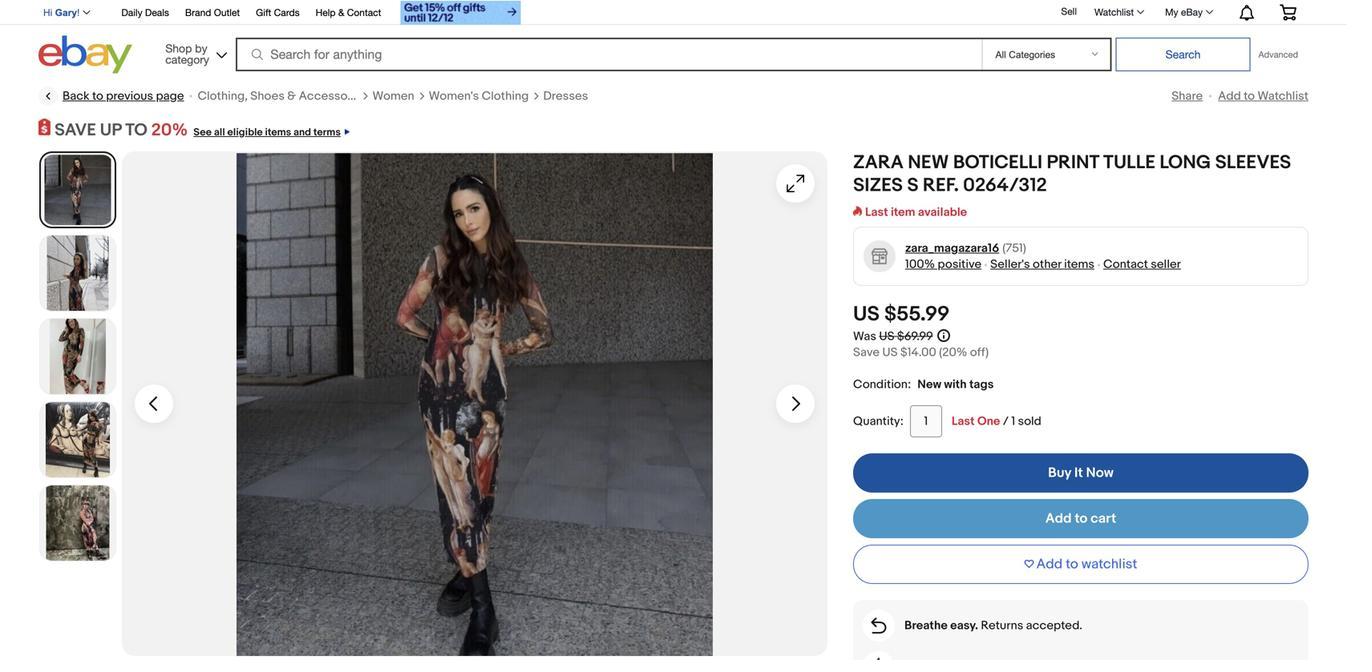 Task type: describe. For each thing, give the bounding box(es) containing it.
see all eligible items and terms
[[194, 126, 341, 139]]

new
[[908, 152, 949, 175]]

to
[[125, 120, 147, 141]]

long
[[1160, 152, 1211, 175]]

advanced
[[1259, 49, 1298, 60]]

shop by category
[[165, 42, 209, 66]]

zara
[[853, 152, 904, 175]]

add to watchlist link
[[1218, 89, 1309, 103]]

brand outlet link
[[185, 4, 240, 22]]

picture 1 of 5 image
[[41, 153, 115, 227]]

0 vertical spatial us
[[853, 302, 880, 327]]

dresses
[[543, 89, 588, 103]]

0 vertical spatial with details__icon image
[[871, 618, 887, 635]]

$55.99
[[885, 302, 950, 327]]

clothing, shoes & accessories link
[[198, 88, 368, 104]]

deals
[[145, 7, 169, 18]]

one
[[978, 415, 1000, 429]]

up
[[100, 120, 122, 141]]

1 vertical spatial contact
[[1104, 258, 1148, 272]]

quantity:
[[853, 415, 904, 429]]

to for cart
[[1075, 511, 1088, 528]]

breathe easy. returns accepted.
[[905, 619, 1083, 634]]

account navigation
[[34, 0, 1309, 27]]

and
[[294, 126, 311, 139]]

item
[[891, 205, 915, 220]]

was us $69.99
[[853, 330, 933, 344]]

add to cart link
[[853, 500, 1309, 539]]

watchlist inside account navigation
[[1095, 6, 1134, 18]]

to for watchlist
[[1066, 557, 1079, 574]]

condition:
[[853, 378, 911, 392]]

hi gary !
[[43, 7, 80, 18]]

advanced link
[[1251, 38, 1307, 71]]

help & contact
[[316, 7, 381, 18]]

my ebay link
[[1157, 2, 1221, 22]]

cards
[[274, 7, 300, 18]]

sizes
[[853, 175, 903, 197]]

condition: new with tags
[[853, 378, 994, 392]]

see all eligible items and terms link
[[188, 120, 350, 141]]

available
[[918, 205, 967, 220]]

to for previous
[[92, 89, 103, 103]]

20%
[[151, 120, 188, 141]]

$69.99
[[897, 330, 933, 344]]

0 horizontal spatial &
[[287, 89, 296, 103]]

print
[[1047, 152, 1099, 175]]

clothing
[[482, 89, 529, 103]]

shop by category button
[[158, 36, 230, 70]]

seller's other items link
[[991, 258, 1095, 272]]

breathe
[[905, 619, 948, 634]]

dresses link
[[543, 88, 588, 104]]

zara_magazara16 link
[[905, 241, 1000, 257]]

us $55.99
[[853, 302, 950, 327]]

other
[[1033, 258, 1062, 272]]

contact seller
[[1104, 258, 1181, 272]]

watchlist
[[1082, 557, 1138, 574]]

100%
[[905, 258, 935, 272]]

1
[[1012, 415, 1016, 429]]

sell link
[[1054, 6, 1084, 17]]

daily deals
[[121, 7, 169, 18]]

seller
[[1151, 258, 1181, 272]]

get an extra 15% off image
[[401, 1, 521, 25]]

page
[[156, 89, 184, 103]]

outlet
[[214, 7, 240, 18]]

shop by category banner
[[34, 0, 1309, 78]]

back to previous page link
[[38, 87, 184, 106]]

1 vertical spatial with details__icon image
[[872, 659, 886, 661]]

back
[[63, 89, 90, 103]]

cart
[[1091, 511, 1117, 528]]

add to cart
[[1046, 511, 1117, 528]]

& inside account navigation
[[338, 7, 344, 18]]

share button
[[1172, 89, 1203, 103]]

boticelli
[[953, 152, 1043, 175]]

Quantity: text field
[[910, 406, 942, 438]]

easy.
[[951, 619, 978, 634]]

it
[[1075, 465, 1083, 482]]

clothing, shoes & accessories women
[[198, 89, 414, 103]]

buy it now
[[1048, 465, 1114, 482]]



Task type: vqa. For each thing, say whether or not it's contained in the screenshot.
BOTICELLI
yes



Task type: locate. For each thing, give the bounding box(es) containing it.
sold
[[1018, 415, 1042, 429]]

see
[[194, 126, 212, 139]]

off)
[[970, 346, 989, 360]]

help & contact link
[[316, 4, 381, 22]]

with
[[944, 378, 967, 392]]

watchlist
[[1095, 6, 1134, 18], [1258, 89, 1309, 103]]

to
[[92, 89, 103, 103], [1244, 89, 1255, 103], [1075, 511, 1088, 528], [1066, 557, 1079, 574]]

1 horizontal spatial contact
[[1104, 258, 1148, 272]]

gift cards
[[256, 7, 300, 18]]

None submit
[[1116, 38, 1251, 71]]

1 horizontal spatial watchlist
[[1258, 89, 1309, 103]]

tulle
[[1104, 152, 1156, 175]]

items left and
[[265, 126, 291, 139]]

daily
[[121, 7, 142, 18]]

last left item in the top of the page
[[865, 205, 888, 220]]

watchlist down advanced link
[[1258, 89, 1309, 103]]

tags
[[970, 378, 994, 392]]

add to watchlist button
[[853, 545, 1309, 585]]

us for save
[[883, 346, 898, 360]]

us up was
[[853, 302, 880, 327]]

picture 3 of 5 image
[[40, 319, 115, 395]]

save us $14.00 (20% off)
[[853, 346, 989, 360]]

contact seller link
[[1104, 258, 1181, 272]]

to left cart
[[1075, 511, 1088, 528]]

items
[[265, 126, 291, 139], [1064, 258, 1095, 272]]

seller's
[[991, 258, 1030, 272]]

last item available
[[865, 205, 967, 220]]

us down was us $69.99
[[883, 346, 898, 360]]

Search for anything text field
[[238, 39, 979, 70]]

save up to 20%
[[55, 120, 188, 141]]

buy it now link
[[853, 454, 1309, 493]]

$14.00
[[901, 346, 937, 360]]

contact left the seller
[[1104, 258, 1148, 272]]

0 vertical spatial last
[[865, 205, 888, 220]]

0 horizontal spatial contact
[[347, 7, 381, 18]]

seller's other items
[[991, 258, 1095, 272]]

by
[[195, 42, 207, 55]]

clothing,
[[198, 89, 248, 103]]

s
[[907, 175, 919, 197]]

0 vertical spatial items
[[265, 126, 291, 139]]

accessories
[[299, 89, 368, 103]]

add for add to cart
[[1046, 511, 1072, 528]]

contact right help
[[347, 7, 381, 18]]

to down advanced link
[[1244, 89, 1255, 103]]

1 vertical spatial items
[[1064, 258, 1095, 272]]

last for last one / 1 sold
[[952, 415, 975, 429]]

picture 5 of 5 image
[[40, 486, 115, 561]]

to left watchlist
[[1066, 557, 1079, 574]]

0 vertical spatial &
[[338, 7, 344, 18]]

items inside "link"
[[265, 126, 291, 139]]

accepted.
[[1026, 619, 1083, 634]]

previous
[[106, 89, 153, 103]]

your shopping cart image
[[1279, 4, 1298, 20]]

(751)
[[1003, 241, 1027, 256]]

picture 4 of 5 image
[[40, 403, 115, 478]]

to for watchlist
[[1244, 89, 1255, 103]]

add for add to watchlist
[[1037, 557, 1063, 574]]

us right was
[[879, 330, 895, 344]]

contact inside help & contact link
[[347, 7, 381, 18]]

with details__icon image
[[871, 618, 887, 635], [872, 659, 886, 661]]

zara_magazara16 image
[[863, 240, 896, 273]]

0 horizontal spatial watchlist
[[1095, 6, 1134, 18]]

brand
[[185, 7, 211, 18]]

add down the add to cart link
[[1037, 557, 1063, 574]]

women's clothing
[[429, 89, 529, 103]]

0 horizontal spatial items
[[265, 126, 291, 139]]

us
[[853, 302, 880, 327], [879, 330, 895, 344], [883, 346, 898, 360]]

women link
[[373, 88, 414, 104]]

positive
[[938, 258, 982, 272]]

my ebay
[[1165, 6, 1203, 18]]

back to previous page
[[63, 89, 184, 103]]

picture 2 of 5 image
[[40, 236, 115, 311]]

daily deals link
[[121, 4, 169, 22]]

eligible
[[227, 126, 263, 139]]

gift cards link
[[256, 4, 300, 22]]

1 horizontal spatial items
[[1064, 258, 1095, 272]]

shop
[[165, 42, 192, 55]]

100% positive
[[905, 258, 982, 272]]

&
[[338, 7, 344, 18], [287, 89, 296, 103]]

all
[[214, 126, 225, 139]]

returns
[[981, 619, 1024, 634]]

add left cart
[[1046, 511, 1072, 528]]

none submit inside shop by category banner
[[1116, 38, 1251, 71]]

zara new boticelli print tulle long sleeves sizes s ref. 0264/312 - picture 1 of 5 image
[[122, 152, 828, 657]]

brand outlet
[[185, 7, 240, 18]]

& right help
[[338, 7, 344, 18]]

shoes
[[250, 89, 285, 103]]

save
[[55, 120, 96, 141]]

to right back
[[92, 89, 103, 103]]

gary
[[55, 7, 77, 18]]

1 vertical spatial last
[[952, 415, 975, 429]]

watchlist right sell
[[1095, 6, 1134, 18]]

items right other
[[1064, 258, 1095, 272]]

was
[[853, 330, 877, 344]]

2 vertical spatial add
[[1037, 557, 1063, 574]]

last left one
[[952, 415, 975, 429]]

add for add to watchlist
[[1218, 89, 1241, 103]]

1 horizontal spatial &
[[338, 7, 344, 18]]

women's
[[429, 89, 479, 103]]

0 horizontal spatial last
[[865, 205, 888, 220]]

1 vertical spatial add
[[1046, 511, 1072, 528]]

last
[[865, 205, 888, 220], [952, 415, 975, 429]]

2 vertical spatial us
[[883, 346, 898, 360]]

ref.
[[923, 175, 959, 197]]

us for was
[[879, 330, 895, 344]]

help
[[316, 7, 336, 18]]

1 vertical spatial us
[[879, 330, 895, 344]]

!
[[77, 7, 80, 18]]

gift
[[256, 7, 271, 18]]

0 vertical spatial contact
[[347, 7, 381, 18]]

new
[[918, 378, 942, 392]]

0 vertical spatial watchlist
[[1095, 6, 1134, 18]]

& right "shoes"
[[287, 89, 296, 103]]

ebay
[[1181, 6, 1203, 18]]

watchlist link
[[1086, 2, 1152, 22]]

add to watchlist
[[1218, 89, 1309, 103]]

(20%
[[939, 346, 968, 360]]

zara new boticelli print tulle long sleeves sizes s ref. 0264/312
[[853, 152, 1292, 197]]

1 horizontal spatial last
[[952, 415, 975, 429]]

add right share in the top right of the page
[[1218, 89, 1241, 103]]

0264/312
[[963, 175, 1047, 197]]

now
[[1086, 465, 1114, 482]]

save
[[853, 346, 880, 360]]

1 vertical spatial &
[[287, 89, 296, 103]]

women
[[373, 89, 414, 103]]

contact
[[347, 7, 381, 18], [1104, 258, 1148, 272]]

to inside button
[[1066, 557, 1079, 574]]

zara_magazara16 (751)
[[905, 241, 1027, 256]]

add inside button
[[1037, 557, 1063, 574]]

last for last item available
[[865, 205, 888, 220]]

zara_magazara16
[[905, 241, 1000, 256]]

1 vertical spatial watchlist
[[1258, 89, 1309, 103]]

0 vertical spatial add
[[1218, 89, 1241, 103]]

/
[[1003, 415, 1009, 429]]



